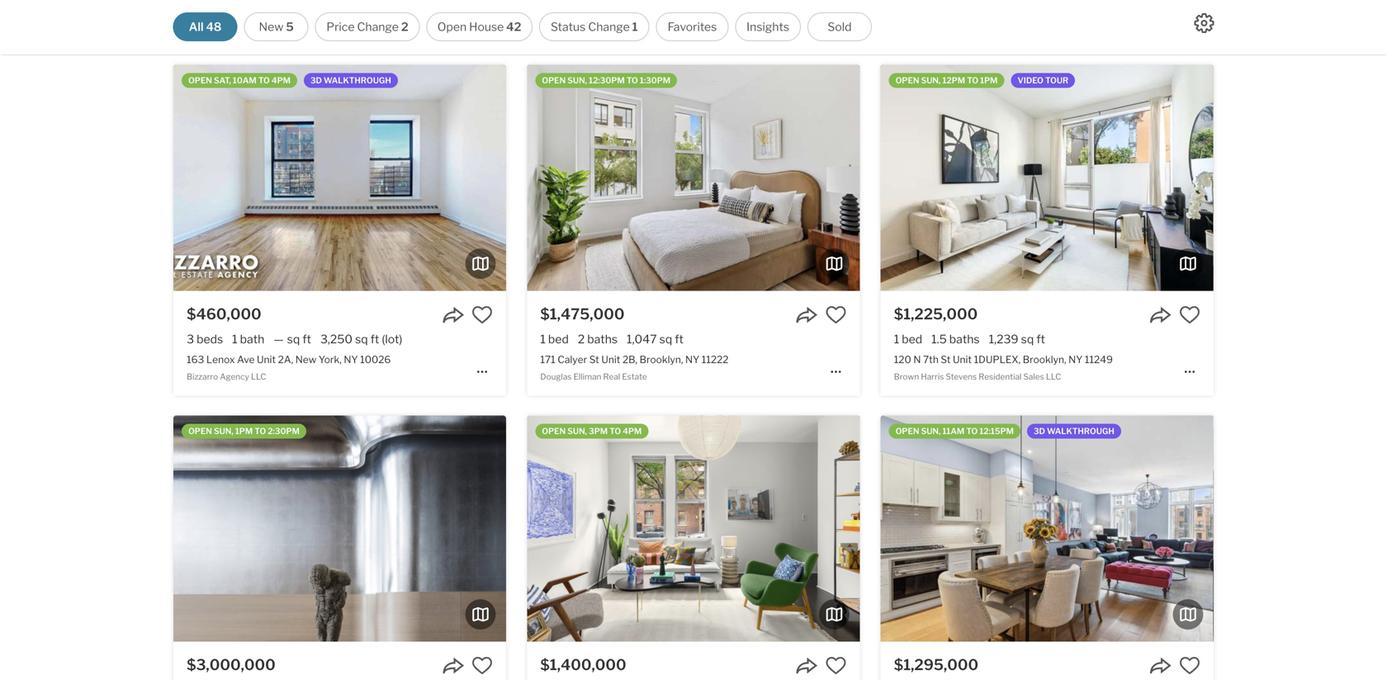 Task type: vqa. For each thing, say whether or not it's contained in the screenshot.
bed
yes



Task type: describe. For each thing, give the bounding box(es) containing it.
(lot)
[[382, 332, 403, 347]]

sun, for $1,225,000
[[921, 76, 941, 86]]

— sq ft
[[274, 332, 311, 347]]

brown
[[894, 372, 919, 382]]

171 for 5d,
[[187, 3, 202, 15]]

889 broadway unit 4a, new york, ny 10003 douglas elliman real estate
[[540, 3, 746, 31]]

2 photo of 159 w 24th st unit 3c, new york, ny 10011 image from the left
[[1214, 416, 1387, 642]]

2 photo of 255 w 23rd st unit 6cw, new york, ny 10011 image from the left
[[506, 416, 839, 642]]

0 vertical spatial 1pm
[[980, 76, 998, 86]]

baths for $1,225,000
[[950, 332, 980, 347]]

new 5
[[259, 20, 294, 34]]

171 for 2b,
[[540, 354, 556, 366]]

open sun, 11am to 12:15pm
[[896, 427, 1014, 437]]

bizzarro
[[187, 372, 218, 382]]

estate for 2b,
[[622, 372, 647, 382]]

elliman for 171 calyer st unit 5d, brooklyn, ny 11222
[[220, 21, 248, 31]]

7th
[[923, 354, 939, 366]]

1 bath
[[232, 332, 265, 347]]

2 photo of 171 calyer st unit 2b, brooklyn, ny 11222 image from the left
[[860, 65, 1193, 291]]

estate for 5d,
[[268, 21, 293, 31]]

new inside option
[[259, 20, 284, 34]]

status
[[551, 20, 586, 34]]

1duplex,
[[974, 354, 1021, 366]]

open sun, 12:30pm to 1:30pm
[[542, 76, 671, 86]]

favorite button image for $1,400,000
[[825, 655, 847, 677]]

walkthrough for $1,295,000
[[1047, 427, 1115, 437]]

walkthrough for $460,000
[[324, 76, 391, 86]]

all 48
[[189, 20, 222, 34]]

ny inside 120 n 7th st unit 1duplex, brooklyn, ny 11249 brown harris stevens residential sales llc
[[1069, 354, 1083, 366]]

11am
[[943, 427, 965, 437]]

favorite button checkbox for $460,000
[[472, 304, 493, 326]]

ft for — sq ft
[[302, 332, 311, 347]]

st inside 120 n 7th st unit 1duplex, brooklyn, ny 11249 brown harris stevens residential sales llc
[[941, 354, 951, 366]]

42
[[506, 20, 521, 34]]

open house 42
[[438, 20, 521, 34]]

harris
[[921, 372, 944, 382]]

open sun, 1pm to 2:30pm
[[188, 427, 300, 437]]

estate for new
[[622, 21, 647, 31]]

open for $1,475,000
[[542, 76, 566, 86]]

unit inside 120 n 7th st unit 1duplex, brooklyn, ny 11249 brown harris stevens residential sales llc
[[953, 354, 972, 366]]

sat,
[[214, 76, 231, 86]]

3d for $1,295,000
[[1034, 427, 1045, 437]]

video tour
[[1018, 76, 1069, 86]]

5
[[286, 20, 294, 34]]

3 beds
[[187, 332, 223, 347]]

2 baths
[[578, 332, 618, 347]]

open for $1,225,000
[[896, 76, 920, 86]]

unit for 2a,
[[257, 354, 276, 366]]

house
[[469, 20, 504, 34]]

163 lenox ave unit 2a, new york, ny 10026 bizzarro agency llc
[[187, 354, 391, 382]]

ny for 5d,
[[332, 3, 346, 15]]

Open House radio
[[426, 12, 533, 41]]

sq for 1,239
[[1021, 332, 1034, 347]]

open sun, 12pm to 1pm
[[896, 76, 998, 86]]

48
[[206, 20, 222, 34]]

unit for 5d,
[[248, 3, 267, 15]]

171 calyer st unit 5d, brooklyn, ny 11222 douglas elliman real estate
[[187, 3, 375, 31]]

163
[[187, 354, 204, 366]]

1 photo of 255 w 23rd st unit 6cw, new york, ny 10011 image from the left
[[173, 416, 506, 642]]

unit for 2b,
[[601, 354, 621, 366]]

120
[[894, 354, 912, 366]]

2 inside the price change option
[[401, 20, 408, 34]]

1 down the $1,475,000
[[540, 332, 546, 347]]

brooklyn, for 2b,
[[640, 354, 683, 366]]

1,047
[[627, 332, 657, 347]]

$3,000,000
[[187, 656, 276, 674]]

favorite button image for $1,475,000
[[825, 304, 847, 326]]

douglas for 889 broadway unit 4a, new york, ny 10003
[[540, 21, 572, 31]]

11222 for 5d,
[[348, 3, 375, 15]]

10026
[[360, 354, 391, 366]]

real for 5d,
[[250, 21, 267, 31]]

elliman for 889 broadway unit 4a, new york, ny 10003
[[574, 21, 602, 31]]

unit inside 889 broadway unit 4a, new york, ny 10003 douglas elliman real estate
[[611, 3, 630, 15]]

sun, for $1,475,000
[[568, 76, 587, 86]]

baths for $1,475,000
[[587, 332, 618, 347]]

1,239 sq ft
[[989, 332, 1045, 347]]

1:30pm
[[640, 76, 671, 86]]

sq for 1,047
[[660, 332, 672, 347]]

1 photo of 163 lenox ave unit 2a, new york, ny 10026 image from the left
[[173, 65, 506, 291]]

889
[[540, 3, 560, 15]]

lenox
[[206, 354, 235, 366]]

price change 2
[[327, 20, 408, 34]]

1,239
[[989, 332, 1019, 347]]

10am
[[233, 76, 257, 86]]

Sold radio
[[808, 12, 872, 41]]

open for $3,000,000
[[188, 427, 212, 437]]

st for 5d,
[[236, 3, 246, 15]]

ft for 1,047 sq ft
[[675, 332, 684, 347]]

4pm for $460,000
[[272, 76, 291, 86]]

12:30pm
[[589, 76, 625, 86]]

ny for new
[[698, 3, 713, 15]]

1.5
[[932, 332, 947, 347]]

4a,
[[632, 3, 648, 15]]

york, inside 889 broadway unit 4a, new york, ny 10003 douglas elliman real estate
[[673, 3, 696, 15]]

tour
[[1045, 76, 1069, 86]]

10003
[[715, 3, 746, 15]]

open
[[438, 20, 467, 34]]

2 photo of 163 lenox ave unit 2a, new york, ny 10026 image from the left
[[506, 65, 839, 291]]

sun, for $3,000,000
[[214, 427, 234, 437]]

to for $1,295,000
[[967, 427, 978, 437]]

douglas for 171 calyer st unit 5d, brooklyn, ny 11222
[[187, 21, 218, 31]]

sq for —
[[287, 332, 300, 347]]

3pm
[[589, 427, 608, 437]]

$1,225,000
[[894, 305, 978, 323]]

llc inside 163 lenox ave unit 2a, new york, ny 10026 bizzarro agency llc
[[251, 372, 266, 382]]

11249
[[1085, 354, 1113, 366]]

favorite button checkbox for $1,225,000
[[1179, 304, 1201, 326]]

bath
[[240, 332, 265, 347]]



Task type: locate. For each thing, give the bounding box(es) containing it.
1 horizontal spatial st
[[589, 354, 599, 366]]

brooklyn, inside 171 calyer st unit 5d, brooklyn, ny 11222 douglas elliman real estate
[[286, 3, 330, 15]]

favorite button checkbox for $1,400,000
[[825, 655, 847, 677]]

0 horizontal spatial 3d
[[310, 76, 322, 86]]

1 vertical spatial new
[[259, 20, 284, 34]]

1 horizontal spatial walkthrough
[[1047, 427, 1115, 437]]

12pm
[[943, 76, 966, 86]]

ny inside 163 lenox ave unit 2a, new york, ny 10026 bizzarro agency llc
[[344, 354, 358, 366]]

1pm right 12pm in the top right of the page
[[980, 76, 998, 86]]

st for 2b,
[[589, 354, 599, 366]]

unit inside 171 calyer st unit 5d, brooklyn, ny 11222 douglas elliman real estate
[[248, 3, 267, 15]]

estate
[[268, 21, 293, 31], [622, 21, 647, 31], [622, 372, 647, 382]]

1 horizontal spatial 2
[[578, 332, 585, 347]]

0 vertical spatial new
[[650, 3, 671, 15]]

st down 2 baths
[[589, 354, 599, 366]]

walkthrough down the price change option
[[324, 76, 391, 86]]

new inside 889 broadway unit 4a, new york, ny 10003 douglas elliman real estate
[[650, 3, 671, 15]]

estate down "5d,"
[[268, 21, 293, 31]]

to left 1:30pm
[[627, 76, 638, 86]]

2 vertical spatial new
[[295, 354, 317, 366]]

ft left (lot)
[[370, 332, 379, 347]]

douglas up sat,
[[187, 21, 218, 31]]

1 horizontal spatial 4pm
[[623, 427, 642, 437]]

0 vertical spatial 3d
[[310, 76, 322, 86]]

calyer for 5d,
[[204, 3, 234, 15]]

favorites
[[668, 20, 717, 34]]

3d
[[310, 76, 322, 86], [1034, 427, 1045, 437]]

favorite button checkbox for $3,000,000
[[472, 655, 493, 677]]

0 horizontal spatial walkthrough
[[324, 76, 391, 86]]

ft right '1,239'
[[1037, 332, 1045, 347]]

bed for $1,225,000
[[902, 332, 923, 347]]

Favorites radio
[[656, 12, 729, 41]]

new right 4a, on the top left
[[650, 3, 671, 15]]

3d right 12:15pm
[[1034, 427, 1045, 437]]

beds
[[197, 332, 223, 347]]

5d,
[[269, 3, 284, 15]]

1 photo of 171 calyer st unit 2b, brooklyn, ny 11222 image from the left
[[527, 65, 860, 291]]

2 change from the left
[[588, 20, 630, 34]]

open left sat,
[[188, 76, 212, 86]]

4 sq from the left
[[1021, 332, 1034, 347]]

0 vertical spatial 3d walkthrough
[[310, 76, 391, 86]]

1 inside status change option
[[632, 20, 638, 34]]

1 horizontal spatial 3d walkthrough
[[1034, 427, 1115, 437]]

Insights radio
[[735, 12, 801, 41]]

0 vertical spatial 11222
[[348, 3, 375, 15]]

sq right '1,239'
[[1021, 332, 1034, 347]]

favorite button image for $3,000,000
[[472, 655, 493, 677]]

ny left 11249
[[1069, 354, 1083, 366]]

photo of 255 w 23rd st unit 6cw, new york, ny 10011 image
[[173, 416, 506, 642], [506, 416, 839, 642]]

Status Change radio
[[539, 12, 650, 41]]

open left 12:30pm
[[542, 76, 566, 86]]

0 horizontal spatial brooklyn,
[[286, 3, 330, 15]]

1 vertical spatial calyer
[[558, 354, 587, 366]]

open
[[188, 76, 212, 86], [542, 76, 566, 86], [896, 76, 920, 86], [188, 427, 212, 437], [542, 427, 566, 437], [896, 427, 920, 437]]

brooklyn, inside 120 n 7th st unit 1duplex, brooklyn, ny 11249 brown harris stevens residential sales llc
[[1023, 354, 1067, 366]]

4pm right 10am at the top left of the page
[[272, 76, 291, 86]]

elliman right all
[[220, 21, 248, 31]]

walkthrough
[[324, 76, 391, 86], [1047, 427, 1115, 437]]

0 horizontal spatial new
[[259, 20, 284, 34]]

0 horizontal spatial 171
[[187, 3, 202, 15]]

llc
[[251, 372, 266, 382], [1046, 372, 1061, 382]]

171 down the $1,475,000
[[540, 354, 556, 366]]

unit left "5d,"
[[248, 3, 267, 15]]

brooklyn, inside 171 calyer st unit 2b, brooklyn, ny 11222 douglas elliman real estate
[[640, 354, 683, 366]]

1 horizontal spatial calyer
[[558, 354, 587, 366]]

llc inside 120 n 7th st unit 1duplex, brooklyn, ny 11249 brown harris stevens residential sales llc
[[1046, 372, 1061, 382]]

0 horizontal spatial llc
[[251, 372, 266, 382]]

agency
[[220, 372, 249, 382]]

douglas
[[187, 21, 218, 31], [540, 21, 572, 31], [540, 372, 572, 382]]

171 calyer st unit 2b, brooklyn, ny 11222 douglas elliman real estate
[[540, 354, 729, 382]]

1 down 4a, on the top left
[[632, 20, 638, 34]]

1pm
[[980, 76, 998, 86], [235, 427, 253, 437]]

york,
[[673, 3, 696, 15], [319, 354, 342, 366]]

st inside 171 calyer st unit 5d, brooklyn, ny 11222 douglas elliman real estate
[[236, 3, 246, 15]]

estate inside 889 broadway unit 4a, new york, ny 10003 douglas elliman real estate
[[622, 21, 647, 31]]

11222 inside 171 calyer st unit 5d, brooklyn, ny 11222 douglas elliman real estate
[[348, 3, 375, 15]]

sun, down agency
[[214, 427, 234, 437]]

0 horizontal spatial bed
[[548, 332, 569, 347]]

douglas inside 171 calyer st unit 2b, brooklyn, ny 11222 douglas elliman real estate
[[540, 372, 572, 382]]

1 vertical spatial 1pm
[[235, 427, 253, 437]]

2 baths from the left
[[950, 332, 980, 347]]

sq up the 10026
[[355, 332, 368, 347]]

photo of 171 calyer st unit 2b, brooklyn, ny 11222 image
[[527, 65, 860, 291], [860, 65, 1193, 291]]

brooklyn, up sales
[[1023, 354, 1067, 366]]

to for $460,000
[[258, 76, 270, 86]]

0 horizontal spatial baths
[[587, 332, 618, 347]]

2b,
[[623, 354, 638, 366]]

estate down 4a, on the top left
[[622, 21, 647, 31]]

2 bed from the left
[[902, 332, 923, 347]]

open left the 3pm on the left of the page
[[542, 427, 566, 437]]

1 bed up 120
[[894, 332, 923, 347]]

n
[[914, 354, 921, 366]]

3,250
[[320, 332, 353, 347]]

1 horizontal spatial 3d
[[1034, 427, 1045, 437]]

1 ft from the left
[[302, 332, 311, 347]]

brooklyn,
[[286, 3, 330, 15], [640, 354, 683, 366], [1023, 354, 1067, 366]]

1 vertical spatial 3d
[[1034, 427, 1045, 437]]

change inside option
[[588, 20, 630, 34]]

real down broadway
[[603, 21, 620, 31]]

ny
[[332, 3, 346, 15], [698, 3, 713, 15], [344, 354, 358, 366], [685, 354, 700, 366], [1069, 354, 1083, 366]]

1 bed down the $1,475,000
[[540, 332, 569, 347]]

120 n 7th st unit 1duplex, brooklyn, ny 11249 brown harris stevens residential sales llc
[[894, 354, 1113, 382]]

change for 2
[[357, 20, 399, 34]]

1 vertical spatial york,
[[319, 354, 342, 366]]

12:15pm
[[980, 427, 1014, 437]]

1 favorite button image from the left
[[472, 655, 493, 677]]

ny inside 171 calyer st unit 5d, brooklyn, ny 11222 douglas elliman real estate
[[332, 3, 346, 15]]

11222
[[348, 3, 375, 15], [702, 354, 729, 366]]

171 inside 171 calyer st unit 5d, brooklyn, ny 11222 douglas elliman real estate
[[187, 3, 202, 15]]

st left "5d,"
[[236, 3, 246, 15]]

estate inside 171 calyer st unit 2b, brooklyn, ny 11222 douglas elliman real estate
[[622, 372, 647, 382]]

1 horizontal spatial baths
[[950, 332, 980, 347]]

favorite button checkbox
[[472, 304, 493, 326], [825, 304, 847, 326], [1179, 304, 1201, 326], [472, 655, 493, 677], [825, 655, 847, 677], [1179, 655, 1201, 677]]

2 horizontal spatial brooklyn,
[[1023, 354, 1067, 366]]

new right 2a, on the left bottom
[[295, 354, 317, 366]]

to right 10am at the top left of the page
[[258, 76, 270, 86]]

favorite button checkbox for $1,475,000
[[825, 304, 847, 326]]

1 vertical spatial 171
[[540, 354, 556, 366]]

ft for 3,250 sq ft (lot)
[[370, 332, 379, 347]]

1 horizontal spatial york,
[[673, 3, 696, 15]]

ft right —
[[302, 332, 311, 347]]

1 horizontal spatial 1pm
[[980, 76, 998, 86]]

york, inside 163 lenox ave unit 2a, new york, ny 10026 bizzarro agency llc
[[319, 354, 342, 366]]

0 horizontal spatial 11222
[[348, 3, 375, 15]]

walkthrough down 11249
[[1047, 427, 1115, 437]]

photo of 163 lenox ave unit 2a, new york, ny 10026 image
[[173, 65, 506, 291], [506, 65, 839, 291]]

1 horizontal spatial change
[[588, 20, 630, 34]]

open for $460,000
[[188, 76, 212, 86]]

New radio
[[244, 12, 309, 41]]

3 sq from the left
[[660, 332, 672, 347]]

photo of 234 w 21st st #2, new york, ny 10011 image
[[527, 416, 860, 642], [860, 416, 1193, 642]]

3,250 sq ft (lot)
[[320, 332, 403, 347]]

york, up favorites
[[673, 3, 696, 15]]

1pm left 2:30pm
[[235, 427, 253, 437]]

171 inside 171 calyer st unit 2b, brooklyn, ny 11222 douglas elliman real estate
[[540, 354, 556, 366]]

douglas inside 889 broadway unit 4a, new york, ny 10003 douglas elliman real estate
[[540, 21, 572, 31]]

0 vertical spatial 171
[[187, 3, 202, 15]]

1 photo of 159 w 24th st unit 3c, new york, ny 10011 image from the left
[[881, 416, 1214, 642]]

brooklyn, up 5
[[286, 3, 330, 15]]

st inside 171 calyer st unit 2b, brooklyn, ny 11222 douglas elliman real estate
[[589, 354, 599, 366]]

1 up 120
[[894, 332, 900, 347]]

4 ft from the left
[[1037, 332, 1045, 347]]

real down 2 baths
[[603, 372, 620, 382]]

baths
[[587, 332, 618, 347], [950, 332, 980, 347]]

1 bed for $1,475,000
[[540, 332, 569, 347]]

0 horizontal spatial 1 bed
[[540, 332, 569, 347]]

1 bed from the left
[[548, 332, 569, 347]]

to
[[258, 76, 270, 86], [627, 76, 638, 86], [967, 76, 979, 86], [255, 427, 266, 437], [610, 427, 621, 437], [967, 427, 978, 437]]

real left 5
[[250, 21, 267, 31]]

ft right '1,047'
[[675, 332, 684, 347]]

elliman inside 171 calyer st unit 5d, brooklyn, ny 11222 douglas elliman real estate
[[220, 21, 248, 31]]

2a,
[[278, 354, 293, 366]]

to for $1,225,000
[[967, 76, 979, 86]]

bed for $1,475,000
[[548, 332, 569, 347]]

favorite button image for $1,295,000
[[1179, 655, 1201, 677]]

1 horizontal spatial 1 bed
[[894, 332, 923, 347]]

bed
[[548, 332, 569, 347], [902, 332, 923, 347]]

1.5 baths
[[932, 332, 980, 347]]

change down broadway
[[588, 20, 630, 34]]

baths down the $1,475,000
[[587, 332, 618, 347]]

to for $1,400,000
[[610, 427, 621, 437]]

open down bizzarro
[[188, 427, 212, 437]]

3
[[187, 332, 194, 347]]

171 up all
[[187, 3, 202, 15]]

open sat, 10am to 4pm
[[188, 76, 291, 86]]

elliman inside 889 broadway unit 4a, new york, ny 10003 douglas elliman real estate
[[574, 21, 602, 31]]

1 vertical spatial 3d walkthrough
[[1034, 427, 1115, 437]]

1 horizontal spatial new
[[295, 354, 317, 366]]

calyer up 48
[[204, 3, 234, 15]]

open left 12pm in the top right of the page
[[896, 76, 920, 86]]

3 ft from the left
[[675, 332, 684, 347]]

to left 2:30pm
[[255, 427, 266, 437]]

unit left 2a, on the left bottom
[[257, 354, 276, 366]]

2 ft from the left
[[370, 332, 379, 347]]

york, down 3,250
[[319, 354, 342, 366]]

3d walkthrough
[[310, 76, 391, 86], [1034, 427, 1115, 437]]

real inside 171 calyer st unit 5d, brooklyn, ny 11222 douglas elliman real estate
[[250, 21, 267, 31]]

elliman inside 171 calyer st unit 2b, brooklyn, ny 11222 douglas elliman real estate
[[574, 372, 602, 382]]

elliman
[[220, 21, 248, 31], [574, 21, 602, 31], [574, 372, 602, 382]]

ny for 2b,
[[685, 354, 700, 366]]

sq for 3,250
[[355, 332, 368, 347]]

2 1 bed from the left
[[894, 332, 923, 347]]

change for 1
[[588, 20, 630, 34]]

171
[[187, 3, 202, 15], [540, 354, 556, 366]]

0 horizontal spatial st
[[236, 3, 246, 15]]

all
[[189, 20, 204, 34]]

to right 12pm in the top right of the page
[[967, 76, 979, 86]]

unit inside 163 lenox ave unit 2a, new york, ny 10026 bizzarro agency llc
[[257, 354, 276, 366]]

2 left open
[[401, 20, 408, 34]]

2
[[401, 20, 408, 34], [578, 332, 585, 347]]

to for $3,000,000
[[255, 427, 266, 437]]

1 vertical spatial 4pm
[[623, 427, 642, 437]]

ny up favorites
[[698, 3, 713, 15]]

1 baths from the left
[[587, 332, 618, 347]]

real inside 171 calyer st unit 2b, brooklyn, ny 11222 douglas elliman real estate
[[603, 372, 620, 382]]

1 vertical spatial 11222
[[702, 354, 729, 366]]

2 llc from the left
[[1046, 372, 1061, 382]]

1 photo of 234 w 21st st #2, new york, ny 10011 image from the left
[[527, 416, 860, 642]]

0 vertical spatial calyer
[[204, 3, 234, 15]]

1 bed for $1,225,000
[[894, 332, 923, 347]]

1 change from the left
[[357, 20, 399, 34]]

—
[[274, 332, 284, 347]]

2 photo of 120 n 7th st unit 1duplex, brooklyn, ny 11249 image from the left
[[1214, 65, 1387, 291]]

3d walkthrough for $460,000
[[310, 76, 391, 86]]

llc right sales
[[1046, 372, 1061, 382]]

favorite button image
[[472, 655, 493, 677], [1179, 655, 1201, 677]]

1 horizontal spatial bed
[[902, 332, 923, 347]]

ny down 3,250 sq ft (lot)
[[344, 354, 358, 366]]

residential
[[979, 372, 1022, 382]]

0 horizontal spatial change
[[357, 20, 399, 34]]

video
[[1018, 76, 1044, 86]]

change
[[357, 20, 399, 34], [588, 20, 630, 34]]

$1,295,000
[[894, 656, 979, 674]]

sales
[[1024, 372, 1044, 382]]

3d walkthrough down price
[[310, 76, 391, 86]]

$1,475,000
[[540, 305, 625, 323]]

$460,000
[[187, 305, 262, 323]]

1 vertical spatial walkthrough
[[1047, 427, 1115, 437]]

0 horizontal spatial 3d walkthrough
[[310, 76, 391, 86]]

change right price
[[357, 20, 399, 34]]

0 horizontal spatial york,
[[319, 354, 342, 366]]

favorite button checkbox for $1,295,000
[[1179, 655, 1201, 677]]

ft for 1,239 sq ft
[[1037, 332, 1045, 347]]

1 sq from the left
[[287, 332, 300, 347]]

llc down 'ave'
[[251, 372, 266, 382]]

2 sq from the left
[[355, 332, 368, 347]]

1 llc from the left
[[251, 372, 266, 382]]

new inside 163 lenox ave unit 2a, new york, ny 10026 bizzarro agency llc
[[295, 354, 317, 366]]

1
[[632, 20, 638, 34], [232, 332, 238, 347], [540, 332, 546, 347], [894, 332, 900, 347]]

1 horizontal spatial 11222
[[702, 354, 729, 366]]

open left 11am
[[896, 427, 920, 437]]

3d for $460,000
[[310, 76, 322, 86]]

estate inside 171 calyer st unit 5d, brooklyn, ny 11222 douglas elliman real estate
[[268, 21, 293, 31]]

real inside 889 broadway unit 4a, new york, ny 10003 douglas elliman real estate
[[603, 21, 620, 31]]

3d walkthrough for $1,295,000
[[1034, 427, 1115, 437]]

1 horizontal spatial brooklyn,
[[640, 354, 683, 366]]

1 left the "bath"
[[232, 332, 238, 347]]

bed down the $1,475,000
[[548, 332, 569, 347]]

1 vertical spatial 2
[[578, 332, 585, 347]]

real
[[250, 21, 267, 31], [603, 21, 620, 31], [603, 372, 620, 382]]

brooklyn, for 5d,
[[286, 3, 330, 15]]

0 horizontal spatial calyer
[[204, 3, 234, 15]]

0 vertical spatial 4pm
[[272, 76, 291, 86]]

sun, for $1,400,000
[[568, 427, 587, 437]]

douglas inside 171 calyer st unit 5d, brooklyn, ny 11222 douglas elliman real estate
[[187, 21, 218, 31]]

sq
[[287, 332, 300, 347], [355, 332, 368, 347], [660, 332, 672, 347], [1021, 332, 1034, 347]]

1 photo of 120 n 7th st unit 1duplex, brooklyn, ny 11249 image from the left
[[881, 65, 1214, 291]]

photo of 159 w 24th st unit 3c, new york, ny 10011 image
[[881, 416, 1214, 642], [1214, 416, 1387, 642]]

1 1 bed from the left
[[540, 332, 569, 347]]

2 horizontal spatial new
[[650, 3, 671, 15]]

0 horizontal spatial 4pm
[[272, 76, 291, 86]]

unit left 4a, on the top left
[[611, 3, 630, 15]]

1,047 sq ft
[[627, 332, 684, 347]]

sun, left 11am
[[921, 427, 941, 437]]

$1,400,000
[[540, 656, 627, 674]]

0 vertical spatial york,
[[673, 3, 696, 15]]

sun, left 12:30pm
[[568, 76, 587, 86]]

sun, left the 3pm on the left of the page
[[568, 427, 587, 437]]

4pm right the 3pm on the left of the page
[[623, 427, 642, 437]]

unit up stevens
[[953, 354, 972, 366]]

2 down the $1,475,000
[[578, 332, 585, 347]]

unit inside 171 calyer st unit 2b, brooklyn, ny 11222 douglas elliman real estate
[[601, 354, 621, 366]]

0 vertical spatial 2
[[401, 20, 408, 34]]

photo of 120 n 7th st unit 1duplex, brooklyn, ny 11249 image
[[881, 65, 1214, 291], [1214, 65, 1387, 291]]

option group
[[173, 12, 872, 41]]

1 horizontal spatial llc
[[1046, 372, 1061, 382]]

open for $1,400,000
[[542, 427, 566, 437]]

0 horizontal spatial 1pm
[[235, 427, 253, 437]]

unit
[[248, 3, 267, 15], [611, 3, 630, 15], [257, 354, 276, 366], [601, 354, 621, 366], [953, 354, 972, 366]]

1 horizontal spatial favorite button image
[[1179, 655, 1201, 677]]

elliman down broadway
[[574, 21, 602, 31]]

price
[[327, 20, 355, 34]]

All radio
[[173, 12, 238, 41]]

ave
[[237, 354, 255, 366]]

ny inside 889 broadway unit 4a, new york, ny 10003 douglas elliman real estate
[[698, 3, 713, 15]]

douglas down 889
[[540, 21, 572, 31]]

ny right 2b,
[[685, 354, 700, 366]]

bed up "n"
[[902, 332, 923, 347]]

calyer inside 171 calyer st unit 2b, brooklyn, ny 11222 douglas elliman real estate
[[558, 354, 587, 366]]

option group containing all
[[173, 12, 872, 41]]

3d walkthrough down sales
[[1034, 427, 1115, 437]]

ft
[[302, 332, 311, 347], [370, 332, 379, 347], [675, 332, 684, 347], [1037, 332, 1045, 347]]

calyer down 2 baths
[[558, 354, 587, 366]]

2 favorite button image from the left
[[1179, 655, 1201, 677]]

real for new
[[603, 21, 620, 31]]

1 horizontal spatial 171
[[540, 354, 556, 366]]

favorite button image for $460,000
[[472, 304, 493, 326]]

4pm
[[272, 76, 291, 86], [623, 427, 642, 437]]

unit left 2b,
[[601, 354, 621, 366]]

4pm for $1,400,000
[[623, 427, 642, 437]]

elliman down 2 baths
[[574, 372, 602, 382]]

new
[[650, 3, 671, 15], [259, 20, 284, 34], [295, 354, 317, 366]]

to right the 3pm on the left of the page
[[610, 427, 621, 437]]

change inside option
[[357, 20, 399, 34]]

brooklyn, down 1,047 sq ft
[[640, 354, 683, 366]]

11222 inside 171 calyer st unit 2b, brooklyn, ny 11222 douglas elliman real estate
[[702, 354, 729, 366]]

2 horizontal spatial st
[[941, 354, 951, 366]]

Price Change radio
[[315, 12, 420, 41]]

to for $1,475,000
[[627, 76, 638, 86]]

ny inside 171 calyer st unit 2b, brooklyn, ny 11222 douglas elliman real estate
[[685, 354, 700, 366]]

sun, for $1,295,000
[[921, 427, 941, 437]]

new left 5
[[259, 20, 284, 34]]

baths right 1.5
[[950, 332, 980, 347]]

sun, left 12pm in the top right of the page
[[921, 76, 941, 86]]

calyer inside 171 calyer st unit 5d, brooklyn, ny 11222 douglas elliman real estate
[[204, 3, 234, 15]]

real for 2b,
[[603, 372, 620, 382]]

douglas up open sun, 3pm to 4pm
[[540, 372, 572, 382]]

to right 11am
[[967, 427, 978, 437]]

insights
[[747, 20, 790, 34]]

estate down 2b,
[[622, 372, 647, 382]]

sq right —
[[287, 332, 300, 347]]

st right 7th
[[941, 354, 951, 366]]

0 vertical spatial walkthrough
[[324, 76, 391, 86]]

2:30pm
[[268, 427, 300, 437]]

0 horizontal spatial favorite button image
[[472, 655, 493, 677]]

favorite button image
[[472, 304, 493, 326], [825, 304, 847, 326], [1179, 304, 1201, 326], [825, 655, 847, 677]]

0 horizontal spatial 2
[[401, 20, 408, 34]]

favorite button image for $1,225,000
[[1179, 304, 1201, 326]]

sold
[[828, 20, 852, 34]]

sun,
[[568, 76, 587, 86], [921, 76, 941, 86], [214, 427, 234, 437], [568, 427, 587, 437], [921, 427, 941, 437]]

sq right '1,047'
[[660, 332, 672, 347]]

ny up price
[[332, 3, 346, 15]]

status change 1
[[551, 20, 638, 34]]

open sun, 3pm to 4pm
[[542, 427, 642, 437]]

2 photo of 234 w 21st st #2, new york, ny 10011 image from the left
[[860, 416, 1193, 642]]

open for $1,295,000
[[896, 427, 920, 437]]

stevens
[[946, 372, 977, 382]]

3d right 10am at the top left of the page
[[310, 76, 322, 86]]

calyer for 2b,
[[558, 354, 587, 366]]

broadway
[[562, 3, 609, 15]]

11222 for 2b,
[[702, 354, 729, 366]]



